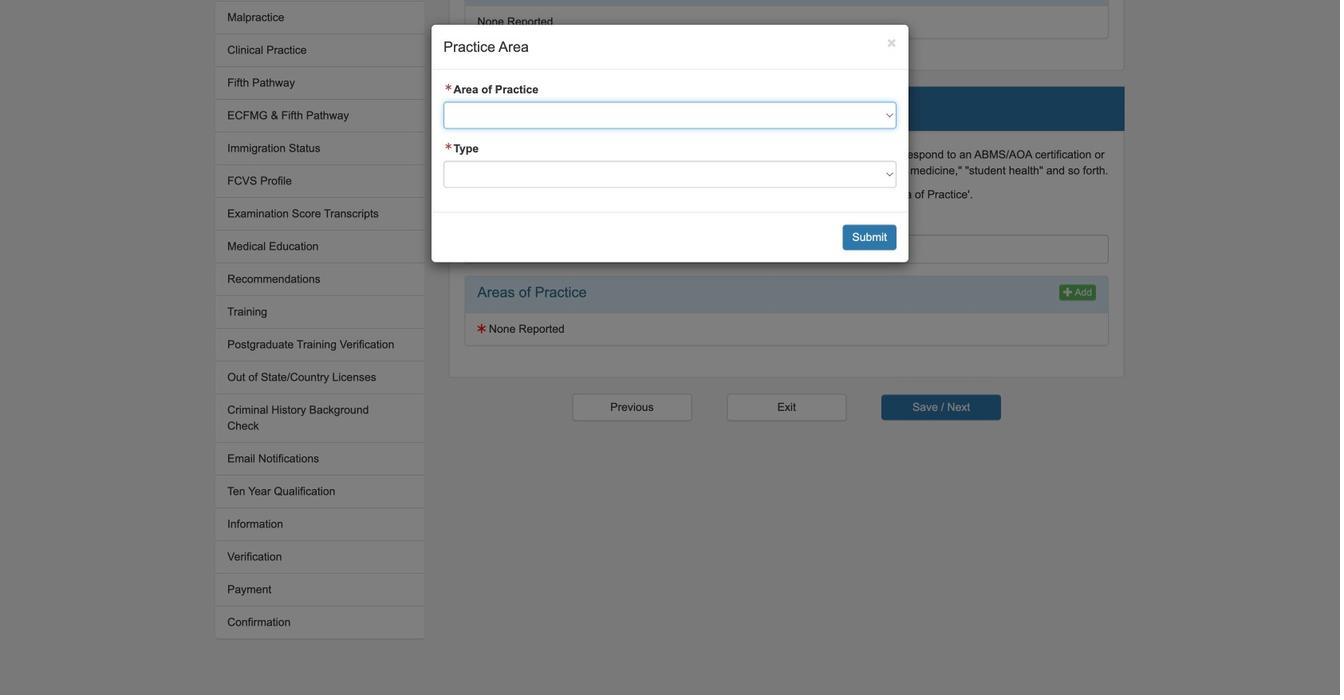 Task type: vqa. For each thing, say whether or not it's contained in the screenshot.
Fw image
yes



Task type: describe. For each thing, give the bounding box(es) containing it.
fw image
[[444, 84, 454, 92]]



Task type: locate. For each thing, give the bounding box(es) containing it.
None submit
[[843, 225, 897, 250], [882, 395, 1002, 420], [843, 225, 897, 250], [882, 395, 1002, 420]]

plus image
[[1064, 287, 1073, 297]]

None button
[[572, 394, 692, 421], [727, 394, 847, 421], [572, 394, 692, 421], [727, 394, 847, 421]]

fw image
[[444, 143, 454, 151]]

asterisk image
[[478, 323, 486, 334]]



